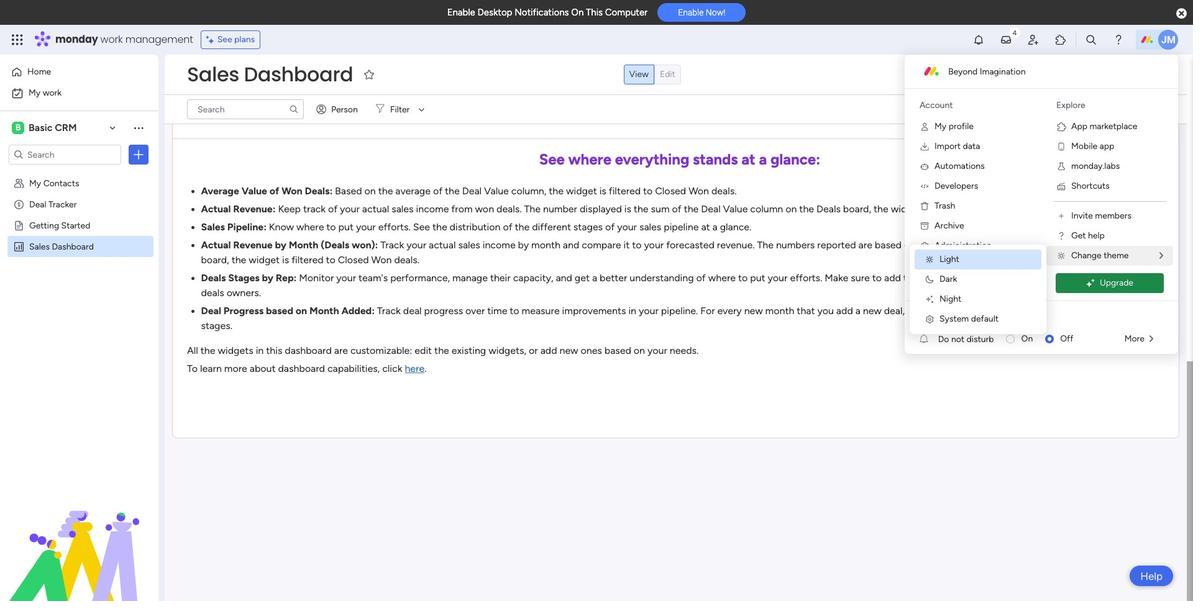 Task type: locate. For each thing, give the bounding box(es) containing it.
deal inside track deal progress over time to measure improvements in your pipeline. for every new month that you add a new deal, you'd be able to track their progress through the different stages.
[[403, 305, 422, 317]]

deals inside monitor your team's performance, manage their capacity, and get a better understanding of where to put your efforts. make sure to add the owner of the deal in the deals board in order to track the deals owners.
[[1028, 272, 1053, 284]]

members
[[1095, 211, 1132, 221]]

1 vertical spatial from
[[1095, 239, 1116, 251]]

1 horizontal spatial track
[[981, 305, 1003, 317]]

column,
[[511, 185, 546, 197]]

0 horizontal spatial month
[[531, 239, 560, 251]]

different down number at the top of the page
[[532, 221, 571, 233]]

0 horizontal spatial the
[[524, 203, 541, 215]]

your inside all the widgets in this dashboard are customizable: edit the existing widgets, or add new ones based on your needs. to learn more about dashboard capabilities, click here .
[[647, 345, 667, 357]]

based inside all the widgets in this dashboard are customizable: edit the existing widgets, or add new ones based on your needs. to learn more about dashboard capabilities, click here .
[[604, 345, 631, 357]]

2 vertical spatial closed
[[338, 254, 369, 266]]

on
[[571, 7, 584, 18], [1021, 334, 1033, 344]]

help image
[[1112, 34, 1125, 46]]

on inside all the widgets in this dashboard are customizable: edit the existing widgets, or add new ones based on your needs. to learn more about dashboard capabilities, click here .
[[634, 345, 645, 357]]

1 horizontal spatial new
[[744, 305, 763, 317]]

dashboard
[[285, 345, 332, 357], [278, 363, 325, 375]]

developers image
[[920, 181, 930, 191]]

0 vertical spatial work
[[100, 32, 123, 47]]

in inside all the widgets in this dashboard are customizable: edit the existing widgets, or add new ones based on your needs. to learn more about dashboard capabilities, click here .
[[256, 345, 264, 357]]

1 horizontal spatial where
[[568, 150, 611, 168]]

of right "sum"
[[672, 203, 681, 215]]

1 vertical spatial my
[[935, 121, 947, 132]]

filtered up displayed
[[609, 185, 641, 197]]

is right displayed
[[624, 203, 631, 215]]

measure
[[522, 305, 560, 317]]

1 vertical spatial income
[[483, 239, 516, 251]]

1 vertical spatial different
[[1125, 305, 1164, 317]]

by
[[275, 239, 286, 251], [518, 239, 529, 251], [262, 272, 273, 284]]

the up pipeline
[[684, 203, 699, 215]]

list box
[[0, 170, 158, 425]]

a left glance:
[[759, 150, 767, 168]]

2 progress from the left
[[1028, 305, 1067, 317]]

now!
[[706, 8, 725, 18]]

track right won):
[[380, 239, 404, 251]]

0 vertical spatial from
[[451, 203, 473, 215]]

income down distribution
[[483, 239, 516, 251]]

the up stages
[[232, 254, 246, 266]]

0 horizontal spatial actual
[[362, 203, 389, 215]]

developers
[[935, 181, 978, 191]]

dapulse close image
[[1176, 7, 1187, 20]]

better
[[600, 272, 627, 284]]

4 image
[[1009, 25, 1020, 39]]

deals left board
[[1028, 272, 1053, 284]]

person
[[331, 104, 358, 115]]

get help image
[[1056, 231, 1066, 241]]

of
[[270, 185, 279, 197], [433, 185, 442, 197], [328, 203, 337, 215], [672, 203, 681, 215], [503, 221, 512, 233], [605, 221, 615, 233], [696, 272, 706, 284], [951, 272, 960, 284]]

trash
[[935, 201, 955, 211]]

tracker
[[48, 199, 77, 209]]

teams
[[935, 260, 960, 271]]

0 vertical spatial actual
[[362, 203, 389, 215]]

in inside track deal progress over time to measure improvements in your pipeline. for every new month that you add a new deal, you'd be able to track their progress through the different stages.
[[628, 305, 636, 317]]

see for see plans
[[217, 34, 232, 45]]

0 vertical spatial on
[[571, 7, 584, 18]]

add right you
[[836, 305, 853, 317]]

0 vertical spatial see
[[217, 34, 232, 45]]

month left "that" at the bottom right of the page
[[765, 305, 794, 317]]

1 horizontal spatial the
[[757, 239, 774, 251]]

board, inside track your actual sales income by month and compare it to your forecasted revenue. the numbers reported are based on your deal value column and close date from the deals board, the widget is filtered to closed won deals.
[[201, 254, 229, 266]]

track for deal progress based on month added:
[[377, 305, 401, 317]]

0 horizontal spatial widget
[[249, 254, 280, 266]]

their inside monitor your team's performance, manage their capacity, and get a better understanding of where to put your efforts. make sure to add the owner of the deal in the deals board in order to track the deals owners.
[[490, 272, 511, 284]]

work for my
[[43, 88, 62, 98]]

and inside monitor your team's performance, manage their capacity, and get a better understanding of where to put your efforts. make sure to add the owner of the deal in the deals board in order to track the deals owners.
[[556, 272, 572, 284]]

progress left over
[[424, 305, 463, 317]]

1 vertical spatial based
[[266, 305, 293, 317]]

won
[[282, 185, 302, 197], [689, 185, 709, 197], [1013, 203, 1034, 215], [371, 254, 392, 266]]

home option
[[7, 62, 151, 82]]

deals inside average value of won deals: based on the average of the deal value column, the widget is filtered to closed won deals. actual revenue: keep track of your actual sales income from won deals. the number displayed is the sum of the deal value column on the deals board, the widget is filtered to closed won deals. sales pipeline: know where to put your efforts. see the distribution of the different stages of your sales pipeline at a glance.
[[817, 203, 841, 215]]

2 vertical spatial based
[[604, 345, 631, 357]]

0 horizontal spatial closed
[[338, 254, 369, 266]]

deal down performance,
[[403, 305, 422, 317]]

the right through
[[1107, 305, 1122, 317]]

filter
[[390, 104, 410, 115]]

your up it
[[617, 221, 637, 233]]

1 vertical spatial actual
[[201, 239, 231, 251]]

upgrade button
[[1056, 273, 1164, 293]]

click
[[382, 363, 402, 375]]

system
[[940, 314, 969, 324]]

0 vertical spatial sales dashboard
[[187, 60, 353, 88]]

0 horizontal spatial filtered
[[292, 254, 323, 266]]

actual
[[201, 203, 231, 215], [201, 239, 231, 251]]

dashboard down started
[[52, 241, 94, 252]]

arrow down image
[[414, 102, 429, 117]]

sales dashboard down the 'getting started' on the left of page
[[29, 241, 94, 252]]

your left needs.
[[647, 345, 667, 357]]

0 horizontal spatial sales
[[392, 203, 414, 215]]

0 vertical spatial dashboard
[[285, 345, 332, 357]]

beyond imagination
[[948, 66, 1026, 77]]

manage
[[452, 272, 488, 284]]

value inside track your actual sales income by month and compare it to your forecasted revenue. the numbers reported are based on your deal value column and close date from the deals board, the widget is filtered to closed won deals.
[[962, 239, 987, 251]]

0 vertical spatial income
[[416, 203, 449, 215]]

1 vertical spatial month
[[765, 305, 794, 317]]

1 vertical spatial deal
[[403, 305, 422, 317]]

sales
[[392, 203, 414, 215], [639, 221, 661, 233], [458, 239, 480, 251]]

your down 'based'
[[340, 203, 360, 215]]

0 vertical spatial based
[[875, 239, 902, 251]]

by down "know"
[[275, 239, 286, 251]]

based
[[875, 239, 902, 251], [266, 305, 293, 317], [604, 345, 631, 357]]

add inside track deal progress over time to measure improvements in your pipeline. for every new month that you add a new deal, you'd be able to track their progress through the different stages.
[[836, 305, 853, 317]]

1 vertical spatial efforts.
[[790, 272, 822, 284]]

efforts. down average
[[378, 221, 411, 233]]

0 horizontal spatial efforts.
[[378, 221, 411, 233]]

0 horizontal spatial work
[[43, 88, 62, 98]]

log out
[[935, 280, 965, 291]]

change theme image
[[1056, 251, 1066, 261]]

filtered up 'monitor'
[[292, 254, 323, 266]]

0 vertical spatial efforts.
[[378, 221, 411, 233]]

on left off
[[1021, 334, 1033, 344]]

the right revenue.
[[757, 239, 774, 251]]

1 vertical spatial actual
[[429, 239, 456, 251]]

track right 'status'
[[981, 305, 1003, 317]]

my
[[29, 88, 41, 98], [935, 121, 947, 132], [29, 178, 41, 188]]

None search field
[[187, 99, 304, 119]]

home
[[27, 66, 51, 77]]

add right or
[[540, 345, 557, 357]]

this
[[586, 7, 603, 18]]

the inside average value of won deals: based on the average of the deal value column, the widget is filtered to closed won deals. actual revenue: keep track of your actual sales income from won deals. the number displayed is the sum of the deal value column on the deals board, the widget is filtered to closed won deals. sales pipeline: know where to put your efforts. see the distribution of the different stages of your sales pipeline at a glance.
[[524, 203, 541, 215]]

based inside track your actual sales income by month and compare it to your forecasted revenue. the numbers reported are based on your deal value column and close date from the deals board, the widget is filtered to closed won deals.
[[875, 239, 902, 251]]

on down 'monitor'
[[296, 305, 307, 317]]

the down column,
[[524, 203, 541, 215]]

in
[[1001, 272, 1009, 284], [1083, 272, 1091, 284], [628, 305, 636, 317], [256, 345, 264, 357]]

sales dashboard banner
[[165, 55, 1187, 124]]

1 horizontal spatial at
[[741, 150, 755, 168]]

owner
[[921, 272, 948, 284]]

of up keep
[[270, 185, 279, 197]]

0 horizontal spatial by
[[262, 272, 273, 284]]

workspace selection element
[[12, 121, 79, 135]]

a right get
[[592, 272, 597, 284]]

dashboard up search icon at the left of page
[[244, 60, 353, 88]]

my right my profile image
[[935, 121, 947, 132]]

0 horizontal spatial progress
[[424, 305, 463, 317]]

it
[[624, 239, 630, 251]]

1 horizontal spatial by
[[275, 239, 286, 251]]

0 horizontal spatial track
[[303, 203, 326, 215]]

1 horizontal spatial actual
[[429, 239, 456, 251]]

see inside button
[[217, 34, 232, 45]]

enable left desktop on the left of the page
[[447, 7, 475, 18]]

lottie animation image
[[0, 476, 158, 602]]

workspace image
[[12, 121, 24, 135]]

working
[[920, 313, 952, 323]]

Filter dashboard by text search field
[[187, 99, 304, 119]]

1 horizontal spatial enable
[[678, 8, 704, 18]]

option
[[0, 172, 158, 174]]

desktop
[[478, 7, 512, 18]]

their right default
[[1005, 305, 1026, 317]]

2 horizontal spatial where
[[708, 272, 736, 284]]

put down revenue.
[[750, 272, 765, 284]]

my for my contacts
[[29, 178, 41, 188]]

to
[[643, 185, 653, 197], [968, 203, 978, 215], [326, 221, 336, 233], [632, 239, 642, 251], [326, 254, 335, 266], [738, 272, 748, 284], [872, 272, 882, 284], [1120, 272, 1129, 284], [510, 305, 519, 317], [969, 305, 978, 317]]

track inside track deal progress over time to measure improvements in your pipeline. for every new month that you add a new deal, you'd be able to track their progress through the different stages.
[[981, 305, 1003, 317]]

1 horizontal spatial column
[[989, 239, 1022, 251]]

1 horizontal spatial board,
[[843, 203, 871, 215]]

1 horizontal spatial see
[[413, 221, 430, 233]]

month
[[531, 239, 560, 251], [765, 305, 794, 317]]

1 horizontal spatial their
[[1005, 305, 1026, 317]]

a
[[759, 150, 767, 168], [712, 221, 718, 233], [592, 272, 597, 284], [855, 305, 861, 317]]

public dashboard image
[[13, 240, 25, 252]]

month inside track deal progress over time to measure improvements in your pipeline. for every new month that you add a new deal, you'd be able to track their progress through the different stages.
[[765, 305, 794, 317]]

1 horizontal spatial closed
[[655, 185, 686, 197]]

invite members image
[[1056, 211, 1066, 221]]

at right stands
[[741, 150, 755, 168]]

monday marketplace image
[[1055, 34, 1067, 46]]

list arrow image
[[1150, 335, 1153, 344]]

0 vertical spatial their
[[490, 272, 511, 284]]

column up glance.
[[750, 203, 783, 215]]

2 horizontal spatial sales
[[639, 221, 661, 233]]

jeremy miller image
[[1158, 30, 1178, 50]]

administration image
[[920, 241, 930, 251]]

0 vertical spatial track
[[380, 239, 404, 251]]

is inside track your actual sales income by month and compare it to your forecasted revenue. the numbers reported are based on your deal value column and close date from the deals board, the widget is filtered to closed won deals.
[[282, 254, 289, 266]]

deal up glance.
[[701, 203, 721, 215]]

0 vertical spatial my
[[29, 88, 41, 98]]

put
[[338, 221, 354, 233], [750, 272, 765, 284]]

keep
[[278, 203, 301, 215]]

0 vertical spatial board,
[[843, 203, 871, 215]]

mobile
[[1071, 141, 1097, 152]]

off
[[1060, 334, 1073, 344]]

v2 surfce notifications image
[[920, 333, 938, 346]]

of right average
[[433, 185, 442, 197]]

sales down see plans button
[[187, 60, 239, 88]]

different inside average value of won deals: based on the average of the deal value column, the widget is filtered to closed won deals. actual revenue: keep track of your actual sales income from won deals. the number displayed is the sum of the deal value column on the deals board, the widget is filtered to closed won deals. sales pipeline: know where to put your efforts. see the distribution of the different stages of your sales pipeline at a glance.
[[532, 221, 571, 233]]

where inside average value of won deals: based on the average of the deal value column, the widget is filtered to closed won deals. actual revenue: keep track of your actual sales income from won deals. the number displayed is the sum of the deal value column on the deals board, the widget is filtered to closed won deals. sales pipeline: know where to put your efforts. see the distribution of the different stages of your sales pipeline at a glance.
[[296, 221, 324, 233]]

dashboard down the this
[[278, 363, 325, 375]]

0 horizontal spatial income
[[416, 203, 449, 215]]

know
[[269, 221, 294, 233]]

actual
[[362, 203, 389, 215], [429, 239, 456, 251]]

of down teams
[[951, 272, 960, 284]]

help
[[1088, 231, 1105, 241]]

revenue:
[[233, 203, 276, 215]]

that
[[797, 305, 815, 317]]

dashboard right the this
[[285, 345, 332, 357]]

sales left "pipeline:"
[[201, 221, 225, 233]]

0 horizontal spatial deal
[[403, 305, 422, 317]]

invite
[[1071, 211, 1093, 221]]

1 vertical spatial sales
[[201, 221, 225, 233]]

0 horizontal spatial column
[[750, 203, 783, 215]]

deal up light
[[940, 239, 960, 251]]

deal inside monitor your team's performance, manage their capacity, and get a better understanding of where to put your efforts. make sure to add the owner of the deal in the deals board in order to track the deals owners.
[[980, 272, 998, 284]]

this
[[266, 345, 282, 357]]

on left needs.
[[634, 345, 645, 357]]

to down revenue.
[[738, 272, 748, 284]]

monday.labs image
[[1056, 162, 1066, 172]]

my inside 'link'
[[935, 121, 947, 132]]

1 horizontal spatial work
[[100, 32, 123, 47]]

1 vertical spatial add
[[836, 305, 853, 317]]

deal up stages.
[[201, 305, 221, 317]]

on right 'based'
[[364, 185, 376, 197]]

track for actual
[[303, 203, 326, 215]]

0 horizontal spatial see
[[217, 34, 232, 45]]

add inside monitor your team's performance, manage their capacity, and get a better understanding of where to put your efforts. make sure to add the owner of the deal in the deals board in order to track the deals owners.
[[884, 272, 901, 284]]

1 horizontal spatial based
[[604, 345, 631, 357]]

the inside track deal progress over time to measure improvements in your pipeline. for every new month that you add a new deal, you'd be able to track their progress through the different stages.
[[1107, 305, 1122, 317]]

1 horizontal spatial add
[[836, 305, 853, 317]]

put inside monitor your team's performance, manage their capacity, and get a better understanding of where to put your efforts. make sure to add the owner of the deal in the deals board in order to track the deals owners.
[[750, 272, 765, 284]]

notifications
[[515, 7, 569, 18]]

sales down "sum"
[[639, 221, 661, 233]]

1 vertical spatial filtered
[[934, 203, 966, 215]]

2 vertical spatial my
[[29, 178, 41, 188]]

board, inside average value of won deals: based on the average of the deal value column, the widget is filtered to closed won deals. actual revenue: keep track of your actual sales income from won deals. the number displayed is the sum of the deal value column on the deals board, the widget is filtered to closed won deals. sales pipeline: know where to put your efforts. see the distribution of the different stages of your sales pipeline at a glance.
[[843, 203, 871, 215]]

a inside track deal progress over time to measure improvements in your pipeline. for every new month that you add a new deal, you'd be able to track their progress through the different stages.
[[855, 305, 861, 317]]

actual inside average value of won deals: based on the average of the deal value column, the widget is filtered to closed won deals. actual revenue: keep track of your actual sales income from won deals. the number displayed is the sum of the deal value column on the deals board, the widget is filtered to closed won deals. sales pipeline: know where to put your efforts. see the distribution of the different stages of your sales pipeline at a glance.
[[362, 203, 389, 215]]

sales inside average value of won deals: based on the average of the deal value column, the widget is filtered to closed won deals. actual revenue: keep track of your actual sales income from won deals. the number displayed is the sum of the deal value column on the deals board, the widget is filtered to closed won deals. sales pipeline: know where to put your efforts. see the distribution of the different stages of your sales pipeline at a glance.
[[201, 221, 225, 233]]

closed down won):
[[338, 254, 369, 266]]

add inside all the widgets in this dashboard are customizable: edit the existing widgets, or add new ones based on your needs. to learn more about dashboard capabilities, click here .
[[540, 345, 557, 357]]

board, up deals
[[201, 254, 229, 266]]

1 vertical spatial put
[[750, 272, 765, 284]]

1 vertical spatial are
[[334, 345, 348, 357]]

1 horizontal spatial dashboard
[[244, 60, 353, 88]]

0 vertical spatial put
[[338, 221, 354, 233]]

view button
[[624, 65, 654, 85]]

track inside average value of won deals: based on the average of the deal value column, the widget is filtered to closed won deals. actual revenue: keep track of your actual sales income from won deals. the number displayed is the sum of the deal value column on the deals board, the widget is filtered to closed won deals. sales pipeline: know where to put your efforts. see the distribution of the different stages of your sales pipeline at a glance.
[[303, 203, 326, 215]]

profile
[[949, 121, 974, 132]]

1 vertical spatial where
[[296, 221, 324, 233]]

my inside option
[[29, 88, 41, 98]]

help
[[1140, 570, 1163, 583]]

work down home at the top left of the page
[[43, 88, 62, 98]]

import data
[[935, 141, 980, 152]]

enable for enable desktop notifications on this computer
[[447, 7, 475, 18]]

1 horizontal spatial income
[[483, 239, 516, 251]]

your up won):
[[356, 221, 376, 233]]

0 horizontal spatial their
[[490, 272, 511, 284]]

sales down average
[[392, 203, 414, 215]]

new left ones on the bottom
[[560, 345, 578, 357]]

1 horizontal spatial from
[[1095, 239, 1116, 251]]

deals. down 'shortcuts' icon
[[1036, 203, 1062, 215]]

progress up off
[[1028, 305, 1067, 317]]

my left contacts
[[29, 178, 41, 188]]

all
[[187, 345, 198, 357]]

your inside track deal progress over time to measure improvements in your pipeline. for every new month that you add a new deal, you'd be able to track their progress through the different stages.
[[639, 305, 659, 317]]

work for monday
[[100, 32, 123, 47]]

0 horizontal spatial put
[[338, 221, 354, 233]]

2 horizontal spatial add
[[884, 272, 901, 284]]

different up more link
[[1125, 305, 1164, 317]]

change theme
[[1071, 250, 1129, 261]]

track inside track deal progress over time to measure improvements in your pipeline. for every new month that you add a new deal, you'd be able to track their progress through the different stages.
[[377, 305, 401, 317]]

0 vertical spatial the
[[524, 203, 541, 215]]

track inside track your actual sales income by month and compare it to your forecasted revenue. the numbers reported are based on your deal value column and close date from the deals board, the widget is filtered to closed won deals.
[[380, 239, 404, 251]]

2 horizontal spatial see
[[539, 150, 565, 168]]

my profile link
[[910, 117, 1037, 137]]

income inside track your actual sales income by month and compare it to your forecasted revenue. the numbers reported are based on your deal value column and close date from the deals board, the widget is filtered to closed won deals.
[[483, 239, 516, 251]]

the up number at the top of the page
[[549, 185, 564, 197]]

enable inside button
[[678, 8, 704, 18]]

edit button
[[654, 65, 681, 85]]

mobile app image
[[1056, 142, 1066, 152]]

1 horizontal spatial different
[[1125, 305, 1164, 317]]

widget up archive icon
[[891, 203, 922, 215]]

board, up reported
[[843, 203, 871, 215]]

see left plans at the left top
[[217, 34, 232, 45]]

by left rep:
[[262, 272, 273, 284]]

on left this
[[571, 7, 584, 18]]

your left pipeline.
[[639, 305, 659, 317]]

glance.
[[720, 221, 752, 233]]

see inside average value of won deals: based on the average of the deal value column, the widget is filtered to closed won deals. actual revenue: keep track of your actual sales income from won deals. the number displayed is the sum of the deal value column on the deals board, the widget is filtered to closed won deals. sales pipeline: know where to put your efforts. see the distribution of the different stages of your sales pipeline at a glance.
[[413, 221, 430, 233]]

1 horizontal spatial efforts.
[[790, 272, 822, 284]]

1 vertical spatial track
[[1132, 272, 1154, 284]]

work right monday
[[100, 32, 123, 47]]

1 vertical spatial on
[[1021, 334, 1033, 344]]

enable desktop notifications on this computer
[[447, 7, 648, 18]]

deals. inside track your actual sales income by month and compare it to your forecasted revenue. the numbers reported are based on your deal value column and close date from the deals board, the widget is filtered to closed won deals.
[[394, 254, 419, 266]]

see up column,
[[539, 150, 565, 168]]

the left board
[[1011, 272, 1026, 284]]

and
[[563, 239, 579, 251], [1025, 239, 1041, 251], [556, 272, 572, 284]]

filtered inside track your actual sales income by month and compare it to your forecasted revenue. the numbers reported are based on your deal value column and close date from the deals board, the widget is filtered to closed won deals.
[[292, 254, 323, 266]]

and left get
[[556, 272, 572, 284]]

management
[[125, 32, 193, 47]]

teams image
[[920, 261, 930, 271]]

0 horizontal spatial where
[[296, 221, 324, 233]]

2 horizontal spatial filtered
[[934, 203, 966, 215]]

are right reported
[[859, 239, 872, 251]]

based down rep:
[[266, 305, 293, 317]]

deal inside list box
[[29, 199, 46, 209]]

data
[[963, 141, 980, 152]]

0 vertical spatial deal
[[980, 272, 998, 284]]

the left distribution
[[432, 221, 447, 233]]

1 actual from the top
[[201, 203, 231, 215]]

archive
[[935, 221, 964, 231]]

track deal progress over time to measure improvements in your pipeline. for every new month that you add a new deal, you'd be able to track their progress through the different stages.
[[201, 305, 1166, 332]]

efforts. inside monitor your team's performance, manage their capacity, and get a better understanding of where to put your efforts. make sure to add the owner of the deal in the deals board in order to track the deals owners.
[[790, 272, 822, 284]]

1 vertical spatial at
[[701, 221, 710, 233]]

is
[[599, 185, 606, 197], [624, 203, 631, 215], [924, 203, 931, 215], [282, 254, 289, 266]]

my work link
[[7, 83, 151, 103]]

track
[[303, 203, 326, 215], [1132, 272, 1154, 284], [981, 305, 1003, 317]]

my profile image
[[920, 122, 930, 132]]

actual revenue by month (deals won):
[[201, 239, 380, 251]]

app
[[1100, 141, 1114, 152]]

track inside monitor your team's performance, manage their capacity, and get a better understanding of where to put your efforts. make sure to add the owner of the deal in the deals board in order to track the deals owners.
[[1132, 272, 1154, 284]]

income down average
[[416, 203, 449, 215]]

your up performance,
[[407, 239, 426, 251]]

their right manage
[[490, 272, 511, 284]]

light
[[940, 254, 959, 265]]

deal progress based on month added:
[[201, 305, 377, 317]]

update feed image
[[1000, 34, 1012, 46]]

owners.
[[227, 287, 261, 299]]

see
[[217, 34, 232, 45], [539, 150, 565, 168], [413, 221, 430, 233]]

on left administration image
[[904, 239, 915, 251]]

change
[[1071, 250, 1102, 261]]

2 vertical spatial where
[[708, 272, 736, 284]]

put inside average value of won deals: based on the average of the deal value column, the widget is filtered to closed won deals. actual revenue: keep track of your actual sales income from won deals. the number displayed is the sum of the deal value column on the deals board, the widget is filtered to closed won deals. sales pipeline: know where to put your efforts. see the distribution of the different stages of your sales pipeline at a glance.
[[338, 221, 354, 233]]

1 horizontal spatial widget
[[566, 185, 597, 197]]

work
[[100, 32, 123, 47], [43, 88, 62, 98]]

0 vertical spatial at
[[741, 150, 755, 168]]

status
[[954, 313, 978, 323]]

income inside average value of won deals: based on the average of the deal value column, the widget is filtered to closed won deals. actual revenue: keep track of your actual sales income from won deals. the number displayed is the sum of the deal value column on the deals board, the widget is filtered to closed won deals. sales pipeline: know where to put your efforts. see the distribution of the different stages of your sales pipeline at a glance.
[[416, 203, 449, 215]]

work inside option
[[43, 88, 62, 98]]

1 vertical spatial sales dashboard
[[29, 241, 94, 252]]

lottie animation element
[[0, 476, 158, 602]]

2 vertical spatial widget
[[249, 254, 280, 266]]

select product image
[[11, 34, 24, 46]]

deal
[[980, 272, 998, 284], [403, 305, 422, 317]]

1 vertical spatial see
[[539, 150, 565, 168]]

see plans
[[217, 34, 255, 45]]

marketplace
[[1090, 121, 1137, 132]]

0 horizontal spatial at
[[701, 221, 710, 233]]

monday work management
[[55, 32, 193, 47]]

month inside track your actual sales income by month and compare it to your forecasted revenue. the numbers reported are based on your deal value column and close date from the deals board, the widget is filtered to closed won deals.
[[531, 239, 560, 251]]

deal right out
[[980, 272, 998, 284]]



Task type: describe. For each thing, give the bounding box(es) containing it.
display modes group
[[624, 65, 681, 85]]

time
[[487, 305, 507, 317]]

explore
[[1056, 100, 1085, 111]]

of up compare on the top of the page
[[605, 221, 615, 233]]

all the widgets in this dashboard are customizable: edit the existing widgets, or add new ones based on your needs. to learn more about dashboard capabilities, click here .
[[187, 345, 699, 375]]

public board image
[[13, 219, 25, 231]]

actual inside track your actual sales income by month and compare it to your forecasted revenue. the numbers reported are based on your deal value column and close date from the deals board, the widget is filtered to closed won deals.
[[429, 239, 456, 251]]

deals:
[[305, 185, 333, 197]]

of down track your actual sales income by month and compare it to your forecasted revenue. the numbers reported are based on your deal value column and close date from the deals board, the widget is filtered to closed won deals. at the top of the page
[[696, 272, 706, 284]]

search image
[[289, 104, 299, 114]]

my contacts
[[29, 178, 79, 188]]

existing
[[452, 345, 486, 357]]

view
[[629, 69, 649, 80]]

not
[[951, 334, 964, 345]]

by for performance,
[[262, 272, 273, 284]]

home link
[[7, 62, 151, 82]]

to down (deals
[[326, 254, 335, 266]]

of right distribution
[[503, 221, 512, 233]]

efforts. inside average value of won deals: based on the average of the deal value column, the widget is filtered to closed won deals. actual revenue: keep track of your actual sales income from won deals. the number displayed is the sum of the deal value column on the deals board, the widget is filtered to closed won deals. sales pipeline: know where to put your efforts. see the distribution of the different stages of your sales pipeline at a glance.
[[378, 221, 411, 233]]

the down column,
[[515, 221, 530, 233]]

trash link
[[910, 196, 1037, 216]]

value up won
[[484, 185, 509, 197]]

the right average
[[445, 185, 460, 197]]

won inside track your actual sales income by month and compare it to your forecasted revenue. the numbers reported are based on your deal value column and close date from the deals board, the widget is filtered to closed won deals.
[[371, 254, 392, 266]]

sure
[[851, 272, 870, 284]]

app marketplace
[[1071, 121, 1137, 132]]

notifications image
[[972, 34, 985, 46]]

and left close
[[1025, 239, 1041, 251]]

b
[[15, 122, 21, 133]]

upgrade
[[1100, 278, 1133, 288]]

monday
[[55, 32, 98, 47]]

see where everything stands at a glance:
[[539, 150, 820, 168]]

1 vertical spatial month
[[309, 305, 339, 317]]

do
[[938, 334, 949, 345]]

none search field inside sales dashboard 'banner'
[[187, 99, 304, 119]]

to right order
[[1120, 272, 1129, 284]]

different inside track deal progress over time to measure improvements in your pipeline. for every new month that you add a new deal, you'd be able to track their progress through the different stages.
[[1125, 305, 1164, 317]]

won up keep
[[282, 185, 302, 197]]

everything
[[615, 150, 689, 168]]

upgrade stars new image
[[1086, 279, 1095, 288]]

track for actual revenue by month (deals won):
[[380, 239, 404, 251]]

column inside average value of won deals: based on the average of the deal value column, the widget is filtered to closed won deals. actual revenue: keep track of your actual sales income from won deals. the number displayed is the sum of the deal value column on the deals board, the widget is filtered to closed won deals. sales pipeline: know where to put your efforts. see the distribution of the different stages of your sales pipeline at a glance.
[[750, 203, 783, 215]]

(deals
[[321, 239, 349, 251]]

compare
[[582, 239, 621, 251]]

in left order
[[1083, 272, 1091, 284]]

sales inside 'banner'
[[187, 60, 239, 88]]

about
[[250, 363, 276, 375]]

.
[[425, 363, 427, 375]]

forecasted
[[666, 239, 715, 251]]

filter button
[[370, 99, 429, 119]]

2 vertical spatial sales
[[29, 241, 50, 252]]

performance,
[[390, 272, 450, 284]]

system default image
[[925, 314, 935, 324]]

help button
[[1130, 566, 1173, 587]]

crm
[[55, 122, 77, 134]]

disturb
[[967, 334, 994, 345]]

1 vertical spatial sales
[[639, 221, 661, 233]]

1 horizontal spatial filtered
[[609, 185, 641, 197]]

you
[[817, 305, 834, 317]]

0 vertical spatial where
[[568, 150, 611, 168]]

value up revenue: at the left of page
[[242, 185, 267, 197]]

light image
[[925, 255, 935, 265]]

the left "sum"
[[634, 203, 648, 215]]

value up glance.
[[723, 203, 748, 215]]

import data image
[[920, 142, 930, 152]]

every
[[717, 305, 742, 317]]

their inside track deal progress over time to measure improvements in your pipeline. for every new month that you add a new deal, you'd be able to track their progress through the different stages.
[[1005, 305, 1026, 317]]

by for sales
[[275, 239, 286, 251]]

list arrow image
[[1160, 252, 1163, 260]]

reported
[[817, 239, 856, 251]]

edit
[[660, 69, 675, 80]]

deals. right won
[[497, 203, 522, 215]]

0 vertical spatial widget
[[566, 185, 597, 197]]

are inside all the widgets in this dashboard are customizable: edit the existing widgets, or add new ones based on your needs. to learn more about dashboard capabilities, click here .
[[334, 345, 348, 357]]

monday.labs
[[1071, 161, 1120, 172]]

by inside track your actual sales income by month and compare it to your forecasted revenue. the numbers reported are based on your deal value column and close date from the deals board, the widget is filtered to closed won deals.
[[518, 239, 529, 251]]

numbers
[[776, 239, 815, 251]]

where inside monitor your team's performance, manage their capacity, and get a better understanding of where to put your efforts. make sure to add the owner of the deal in the deals board in order to track the deals owners.
[[708, 272, 736, 284]]

1 vertical spatial dashboard
[[278, 363, 325, 375]]

1 vertical spatial dashboard
[[52, 241, 94, 252]]

shortcuts image
[[1056, 181, 1066, 191]]

over
[[465, 305, 485, 317]]

add to favorites image
[[363, 68, 375, 80]]

do not disturb
[[938, 334, 994, 345]]

the left trash icon
[[874, 203, 888, 215]]

0 vertical spatial closed
[[655, 185, 686, 197]]

2 actual from the top
[[201, 239, 231, 251]]

from inside track your actual sales income by month and compare it to your forecasted revenue. the numbers reported are based on your deal value column and close date from the deals board, the widget is filtered to closed won deals.
[[1095, 239, 1116, 251]]

board
[[1055, 272, 1081, 284]]

log out image
[[920, 281, 930, 291]]

edit
[[415, 345, 432, 357]]

improvements
[[562, 305, 626, 317]]

the right dark
[[963, 272, 977, 284]]

here link
[[405, 363, 425, 375]]

Search in workspace field
[[26, 148, 104, 162]]

dashboard inside 'banner'
[[244, 60, 353, 88]]

of down deals:
[[328, 203, 337, 215]]

sales dashboard inside 'banner'
[[187, 60, 353, 88]]

to up "sum"
[[643, 185, 653, 197]]

be
[[934, 305, 945, 317]]

rep:
[[276, 272, 297, 284]]

the down list arrow image
[[1157, 272, 1171, 284]]

at inside average value of won deals: based on the average of the deal value column, the widget is filtered to closed won deals. actual revenue: keep track of your actual sales income from won deals. the number displayed is the sum of the deal value column on the deals board, the widget is filtered to closed won deals. sales pipeline: know where to put your efforts. see the distribution of the different stages of your sales pipeline at a glance.
[[701, 221, 710, 233]]

b0bth3builder2k23@gmail.com
[[236, 59, 332, 67]]

my for my work
[[29, 88, 41, 98]]

to right sure
[[872, 272, 882, 284]]

widget inside track your actual sales income by month and compare it to your forecasted revenue. the numbers reported are based on your deal value column and close date from the deals board, the widget is filtered to closed won deals.
[[249, 254, 280, 266]]

or
[[529, 345, 538, 357]]

on inside track your actual sales income by month and compare it to your forecasted revenue. the numbers reported are based on your deal value column and close date from the deals board, the widget is filtered to closed won deals.
[[904, 239, 915, 251]]

invite members
[[1071, 211, 1132, 221]]

new inside all the widgets in this dashboard are customizable: edit the existing widgets, or add new ones based on your needs. to learn more about dashboard capabilities, click here .
[[560, 345, 578, 357]]

system default
[[940, 314, 999, 324]]

enable for enable now!
[[678, 8, 704, 18]]

your left team's
[[336, 272, 356, 284]]

the right all
[[201, 345, 215, 357]]

column inside track your actual sales income by month and compare it to your forecasted revenue. the numbers reported are based on your deal value column and close date from the deals board, the widget is filtered to closed won deals.
[[989, 239, 1022, 251]]

archive link
[[910, 216, 1037, 236]]

list box containing my contacts
[[0, 170, 158, 425]]

deal inside track your actual sales income by month and compare it to your forecasted revenue. the numbers reported are based on your deal value column and close date from the deals board, the widget is filtered to closed won deals.
[[940, 239, 960, 251]]

pipeline:
[[227, 221, 267, 233]]

import
[[935, 141, 961, 152]]

my work option
[[7, 83, 151, 103]]

deals up deals
[[201, 272, 226, 284]]

person button
[[311, 99, 365, 119]]

to right time
[[510, 305, 519, 317]]

1 progress from the left
[[424, 305, 463, 317]]

from inside average value of won deals: based on the average of the deal value column, the widget is filtered to closed won deals. actual revenue: keep track of your actual sales income from won deals. the number displayed is the sum of the deal value column on the deals board, the widget is filtered to closed won deals. sales pipeline: know where to put your efforts. see the distribution of the different stages of your sales pipeline at a glance.
[[451, 203, 473, 215]]

the inside track your actual sales income by month and compare it to your forecasted revenue. the numbers reported are based on your deal value column and close date from the deals board, the widget is filtered to closed won deals.
[[757, 239, 774, 251]]

closed inside track your actual sales income by month and compare it to your forecasted revenue. the numbers reported are based on your deal value column and close date from the deals board, the widget is filtered to closed won deals.
[[338, 254, 369, 266]]

deals. down stands
[[712, 185, 737, 197]]

night image
[[925, 295, 935, 304]]

imagination
[[980, 66, 1026, 77]]

automations
[[935, 161, 985, 172]]

1 horizontal spatial on
[[1021, 334, 1033, 344]]

able
[[948, 305, 966, 317]]

archive image
[[920, 221, 930, 231]]

in down 'administration' link
[[1001, 272, 1009, 284]]

the right edit
[[434, 345, 449, 357]]

are inside track your actual sales income by month and compare it to your forecasted revenue. the numbers reported are based on your deal value column and close date from the deals board, the widget is filtered to closed won deals.
[[859, 239, 872, 251]]

needs.
[[670, 345, 699, 357]]

teams link
[[910, 256, 1037, 276]]

actual inside average value of won deals: based on the average of the deal value column, the widget is filtered to closed won deals. actual revenue: keep track of your actual sales income from won deals. the number displayed is the sum of the deal value column on the deals board, the widget is filtered to closed won deals. sales pipeline: know where to put your efforts. see the distribution of the different stages of your sales pipeline at a glance.
[[201, 203, 231, 215]]

for
[[701, 305, 715, 317]]

administration link
[[910, 236, 1037, 256]]

deal up won
[[462, 185, 482, 197]]

your down the numbers
[[768, 272, 788, 284]]

the left log out icon
[[903, 272, 918, 284]]

shortcuts
[[1071, 181, 1110, 191]]

and for the
[[556, 272, 572, 284]]

getting started
[[29, 220, 90, 231]]

the right help
[[1118, 239, 1133, 251]]

average
[[395, 185, 431, 197]]

my for my profile
[[935, 121, 947, 132]]

stages.
[[201, 320, 232, 332]]

workspace options image
[[132, 122, 145, 134]]

contacts
[[43, 178, 79, 188]]

search everything image
[[1085, 34, 1097, 46]]

ones
[[581, 345, 602, 357]]

0 vertical spatial month
[[289, 239, 318, 251]]

the up the numbers
[[799, 203, 814, 215]]

your up light image
[[918, 239, 938, 251]]

revenue
[[233, 239, 273, 251]]

see for see where everything stands at a glance:
[[539, 150, 565, 168]]

won
[[475, 203, 494, 215]]

2 horizontal spatial new
[[863, 305, 882, 317]]

automations image
[[920, 162, 930, 172]]

night
[[940, 294, 962, 304]]

sales inside track your actual sales income by month and compare it to your forecasted revenue. the numbers reported are based on your deal value column and close date from the deals board, the widget is filtered to closed won deals.
[[458, 239, 480, 251]]

stages
[[228, 272, 260, 284]]

is up archive icon
[[924, 203, 931, 215]]

dark image
[[925, 275, 935, 285]]

0 horizontal spatial based
[[266, 305, 293, 317]]

a inside monitor your team's performance, manage their capacity, and get a better understanding of where to put your efforts. make sure to add the owner of the deal in the deals board in order to track the deals owners.
[[592, 272, 597, 284]]

your right it
[[644, 239, 664, 251]]

plans
[[234, 34, 255, 45]]

2 horizontal spatial closed
[[980, 203, 1011, 215]]

a inside average value of won deals: based on the average of the deal value column, the widget is filtered to closed won deals. actual revenue: keep track of your actual sales income from won deals. the number displayed is the sum of the deal value column on the deals board, the widget is filtered to closed won deals. sales pipeline: know where to put your efforts. see the distribution of the different stages of your sales pipeline at a glance.
[[712, 221, 718, 233]]

trash image
[[920, 201, 930, 211]]

options image
[[132, 149, 145, 161]]

to right able
[[969, 305, 978, 317]]

average value of won deals: based on the average of the deal value column, the widget is filtered to closed won deals. actual revenue: keep track of your actual sales income from won deals. the number displayed is the sum of the deal value column on the deals board, the widget is filtered to closed won deals. sales pipeline: know where to put your efforts. see the distribution of the different stages of your sales pipeline at a glance.
[[201, 185, 1062, 233]]

is up displayed
[[599, 185, 606, 197]]

and for to
[[563, 239, 579, 251]]

deals inside track your actual sales income by month and compare it to your forecasted revenue. the numbers reported are based on your deal value column and close date from the deals board, the widget is filtered to closed won deals.
[[1135, 239, 1160, 251]]

won down stands
[[689, 185, 709, 197]]

Sales Dashboard field
[[184, 60, 356, 88]]

deal,
[[884, 305, 905, 317]]

through
[[1070, 305, 1105, 317]]

to right it
[[632, 239, 642, 251]]

won left invite members icon
[[1013, 203, 1034, 215]]

you'd
[[907, 305, 932, 317]]

on up the numbers
[[786, 203, 797, 215]]

the left average
[[378, 185, 393, 197]]

mobile app
[[1071, 141, 1114, 152]]

track for through
[[981, 305, 1003, 317]]

get help
[[1071, 231, 1105, 241]]

to up archive link
[[968, 203, 978, 215]]

to up (deals
[[326, 221, 336, 233]]

date
[[1071, 239, 1092, 251]]

distribution
[[450, 221, 501, 233]]

0 vertical spatial sales
[[392, 203, 414, 215]]

my profile
[[935, 121, 974, 132]]

invite members image
[[1027, 34, 1040, 46]]

2 horizontal spatial widget
[[891, 203, 922, 215]]



Task type: vqa. For each thing, say whether or not it's contained in the screenshot.
deals.
yes



